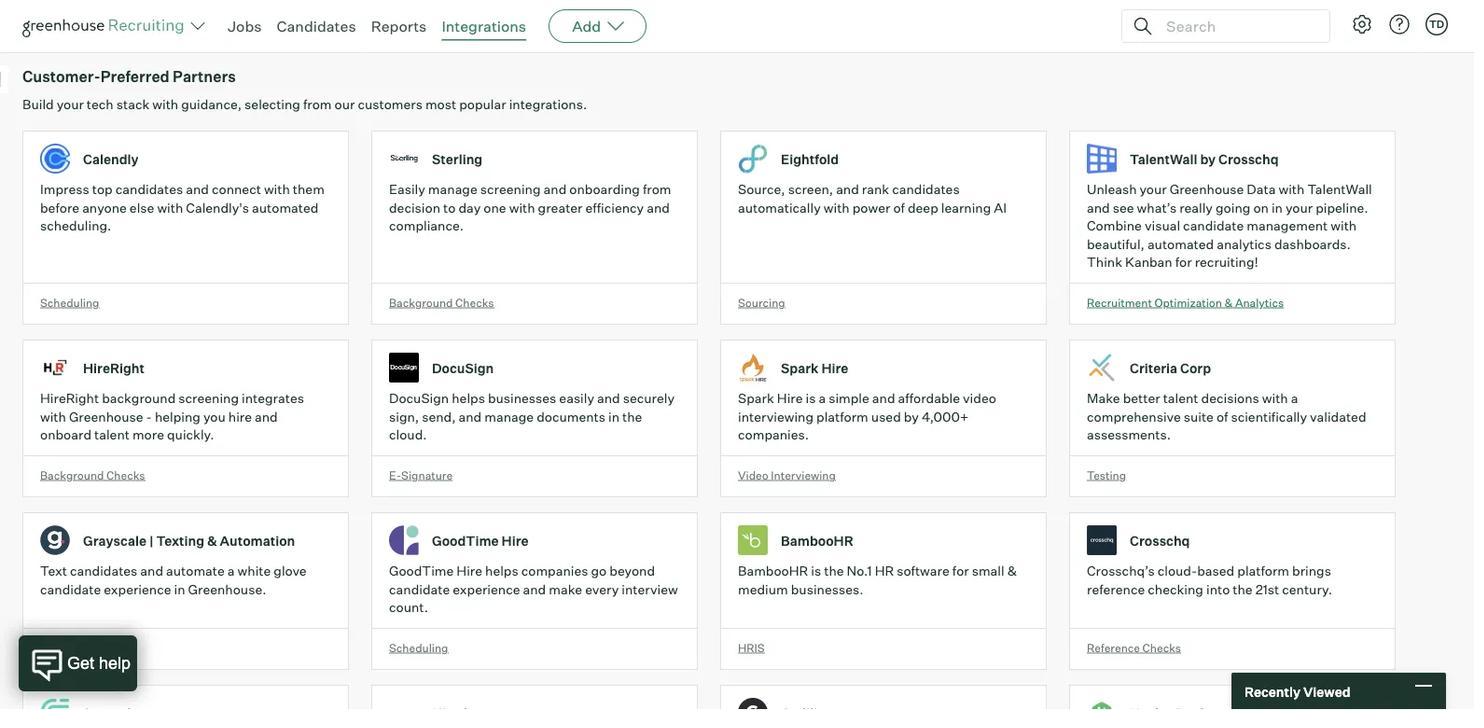 Task type: locate. For each thing, give the bounding box(es) containing it.
background down compliance. at the top left of page
[[389, 296, 453, 310]]

and right 'send,'
[[459, 408, 482, 425]]

docusign
[[432, 360, 494, 376], [389, 390, 449, 407]]

by right used
[[904, 408, 919, 425]]

with down pipeline.
[[1331, 218, 1357, 234]]

1 vertical spatial scheduling
[[389, 641, 448, 655]]

a inside the text candidates and automate a white glove candidate experience in greenhouse.
[[228, 563, 235, 579]]

0 vertical spatial crosschq
[[1219, 151, 1279, 167]]

hire down goodtime hire
[[457, 563, 482, 579]]

talent inside make better talent decisions with a comprehensive suite of scientifically validated assessments.
[[1163, 390, 1199, 407]]

grayscale
[[83, 532, 146, 549]]

interviewing
[[738, 408, 814, 425]]

automated down them
[[252, 199, 319, 216]]

with inside 'source, screen, and rank candidates automatically with power of deep learning ai'
[[824, 199, 850, 216]]

popular
[[459, 96, 506, 113]]

manage up to
[[428, 181, 478, 198]]

jobs link
[[228, 17, 262, 35]]

scheduling down scheduling.
[[40, 296, 99, 310]]

background for hireright background screening integrates with greenhouse - helping you hire and onboard talent more quickly.
[[40, 468, 104, 482]]

0 horizontal spatial platform
[[817, 408, 869, 425]]

1 horizontal spatial a
[[819, 390, 826, 407]]

analytics
[[1235, 296, 1284, 310]]

0 vertical spatial checks
[[455, 296, 494, 310]]

texting right |
[[156, 532, 204, 549]]

1 vertical spatial greenhouse
[[69, 408, 143, 425]]

candidates down grayscale
[[70, 563, 137, 579]]

0 horizontal spatial spark
[[738, 390, 774, 407]]

connect
[[212, 181, 261, 198]]

platform up the '21st'
[[1238, 563, 1290, 579]]

platform inside 'spark hire is a simple and affordable video interviewing platform used by 4,000+ companies.'
[[817, 408, 869, 425]]

1 horizontal spatial of
[[1217, 408, 1228, 425]]

0 vertical spatial spark
[[781, 360, 819, 376]]

candidates up else
[[115, 181, 183, 198]]

checks right reference
[[1143, 641, 1181, 655]]

every
[[585, 581, 619, 597]]

your up management
[[1286, 199, 1313, 216]]

0 horizontal spatial a
[[228, 563, 235, 579]]

hire up companies
[[502, 532, 529, 549]]

0 vertical spatial manage
[[428, 181, 478, 198]]

1 horizontal spatial background
[[389, 296, 453, 310]]

screen,
[[788, 181, 833, 198]]

experience
[[104, 581, 171, 597], [453, 581, 520, 597]]

bamboohr for bamboohr
[[781, 532, 854, 549]]

candidate inside goodtime hire helps companies go beyond candidate experience and make every interview count.
[[389, 581, 450, 597]]

with right one
[[509, 199, 535, 216]]

make
[[1087, 390, 1120, 407]]

and down companies
[[523, 581, 546, 597]]

1 vertical spatial spark
[[738, 390, 774, 407]]

a up scientifically
[[1291, 390, 1299, 407]]

talent inside hireright background screening integrates with greenhouse - helping you hire and onboard talent more quickly.
[[94, 427, 130, 443]]

and down |
[[140, 563, 163, 579]]

& up automate
[[207, 532, 217, 549]]

for right kanban at the right of the page
[[1176, 254, 1192, 270]]

2 horizontal spatial the
[[1233, 581, 1253, 597]]

configure image
[[1351, 13, 1374, 35]]

is inside bamboohr is the no.1 hr software for small & medium businesses.
[[811, 563, 821, 579]]

0 horizontal spatial checks
[[106, 468, 145, 482]]

Search text field
[[1162, 13, 1313, 40]]

2 horizontal spatial candidate
[[1183, 218, 1244, 234]]

a inside make better talent decisions with a comprehensive suite of scientifically validated assessments.
[[1291, 390, 1299, 407]]

candidates inside 'source, screen, and rank candidates automatically with power of deep learning ai'
[[892, 181, 960, 198]]

background checks down onboard
[[40, 468, 145, 482]]

2 vertical spatial &
[[1008, 563, 1017, 579]]

viewed
[[1304, 683, 1351, 700]]

crosschq's
[[1087, 563, 1155, 579]]

comprehensive
[[1087, 408, 1181, 425]]

0 horizontal spatial talentwall
[[1130, 151, 1198, 167]]

and inside unleash your greenhouse data with talentwall and see what's really going on in your pipeline. combine visual candidate management with beautiful, automated analytics dashboards. think kanban for recruiting!
[[1087, 199, 1110, 216]]

1 horizontal spatial automated
[[1148, 236, 1214, 252]]

1 vertical spatial texting
[[96, 641, 136, 655]]

0 vertical spatial hireright
[[83, 360, 145, 376]]

0 vertical spatial of
[[893, 199, 905, 216]]

goodtime up count.
[[389, 563, 454, 579]]

else
[[130, 199, 154, 216]]

background down onboard
[[40, 468, 104, 482]]

0 horizontal spatial by
[[904, 408, 919, 425]]

of down decisions
[[1217, 408, 1228, 425]]

greenhouse up really in the top of the page
[[1170, 181, 1244, 198]]

candidates
[[115, 181, 183, 198], [892, 181, 960, 198], [70, 563, 137, 579]]

your down customer-
[[57, 96, 84, 113]]

0 vertical spatial for
[[1176, 254, 1192, 270]]

is up "businesses."
[[811, 563, 821, 579]]

1 vertical spatial goodtime
[[389, 563, 454, 579]]

in inside unleash your greenhouse data with talentwall and see what's really going on in your pipeline. combine visual candidate management with beautiful, automated analytics dashboards. think kanban for recruiting!
[[1272, 199, 1283, 216]]

2 horizontal spatial in
[[1272, 199, 1283, 216]]

for left the small
[[953, 563, 969, 579]]

greenhouse inside unleash your greenhouse data with talentwall and see what's really going on in your pipeline. combine visual candidate management with beautiful, automated analytics dashboards. think kanban for recruiting!
[[1170, 181, 1244, 198]]

software
[[897, 563, 950, 579]]

& right the small
[[1008, 563, 1017, 579]]

from up efficiency
[[643, 181, 671, 198]]

goodtime down signature
[[432, 532, 499, 549]]

companies.
[[738, 427, 809, 443]]

a up greenhouse.
[[228, 563, 235, 579]]

more
[[132, 427, 164, 443]]

and right efficiency
[[647, 199, 670, 216]]

bamboohr up "businesses."
[[781, 532, 854, 549]]

make better talent decisions with a comprehensive suite of scientifically validated assessments.
[[1087, 390, 1367, 443]]

hr
[[875, 563, 894, 579]]

experience down goodtime hire
[[453, 581, 520, 597]]

0 vertical spatial from
[[303, 96, 332, 113]]

is
[[806, 390, 816, 407], [811, 563, 821, 579]]

0 horizontal spatial greenhouse
[[69, 408, 143, 425]]

customers
[[358, 96, 423, 113]]

1 horizontal spatial &
[[1008, 563, 1017, 579]]

0 vertical spatial by
[[1200, 151, 1216, 167]]

platform
[[817, 408, 869, 425], [1238, 563, 1290, 579]]

1 vertical spatial background checks
[[40, 468, 145, 482]]

guidance,
[[181, 96, 242, 113]]

0 vertical spatial scheduling
[[40, 296, 99, 310]]

from left our
[[303, 96, 332, 113]]

1 horizontal spatial texting
[[156, 532, 204, 549]]

and up used
[[872, 390, 895, 407]]

talentwall up pipeline.
[[1308, 181, 1372, 198]]

your for unleash
[[1140, 181, 1167, 198]]

1 horizontal spatial spark
[[781, 360, 819, 376]]

manage down businesses on the left
[[485, 408, 534, 425]]

1 vertical spatial by
[[904, 408, 919, 425]]

hireright up background in the bottom left of the page
[[83, 360, 145, 376]]

jobs
[[228, 17, 262, 35]]

by up really in the top of the page
[[1200, 151, 1216, 167]]

1 vertical spatial background
[[40, 468, 104, 482]]

screening for hire
[[179, 390, 239, 407]]

partners
[[173, 67, 236, 86]]

go
[[591, 563, 607, 579]]

talent
[[1163, 390, 1199, 407], [94, 427, 130, 443]]

with up onboard
[[40, 408, 66, 425]]

spark for spark hire is a simple and affordable video interviewing platform used by 4,000+ companies.
[[738, 390, 774, 407]]

0 horizontal spatial candidate
[[40, 581, 101, 597]]

1 vertical spatial crosschq
[[1130, 532, 1190, 549]]

platform down simple
[[817, 408, 869, 425]]

0 vertical spatial background
[[389, 296, 453, 310]]

0 vertical spatial bamboohr
[[781, 532, 854, 549]]

and inside hireright background screening integrates with greenhouse - helping you hire and onboard talent more quickly.
[[255, 408, 278, 425]]

candidate down really in the top of the page
[[1183, 218, 1244, 234]]

checks for compliance.
[[455, 296, 494, 310]]

1 vertical spatial checks
[[106, 468, 145, 482]]

a left simple
[[819, 390, 826, 407]]

docusign for docusign helps businesses easily and securely sign, send, and manage documents in the cloud.
[[389, 390, 449, 407]]

in right documents
[[608, 408, 620, 425]]

1 vertical spatial in
[[608, 408, 620, 425]]

2 horizontal spatial your
[[1286, 199, 1313, 216]]

integrations link
[[442, 17, 526, 35]]

1 horizontal spatial candidate
[[389, 581, 450, 597]]

bamboohr inside bamboohr is the no.1 hr software for small & medium businesses.
[[738, 563, 808, 579]]

of inside 'source, screen, and rank candidates automatically with power of deep learning ai'
[[893, 199, 905, 216]]

and left rank
[[836, 181, 859, 198]]

2 horizontal spatial &
[[1225, 296, 1233, 310]]

0 vertical spatial goodtime
[[432, 532, 499, 549]]

1 experience from the left
[[104, 581, 171, 597]]

background checks down compliance. at the top left of page
[[389, 296, 494, 310]]

2 experience from the left
[[453, 581, 520, 597]]

and right easily
[[597, 390, 620, 407]]

the up "businesses."
[[824, 563, 844, 579]]

1 vertical spatial bamboohr
[[738, 563, 808, 579]]

businesses.
[[791, 581, 864, 597]]

helping
[[155, 408, 201, 425]]

1 horizontal spatial for
[[1176, 254, 1192, 270]]

0 horizontal spatial for
[[953, 563, 969, 579]]

1 vertical spatial is
[[811, 563, 821, 579]]

&
[[1225, 296, 1233, 310], [207, 532, 217, 549], [1008, 563, 1017, 579]]

1 vertical spatial for
[[953, 563, 969, 579]]

for inside bamboohr is the no.1 hr software for small & medium businesses.
[[953, 563, 969, 579]]

recruitment optimization & analytics
[[1087, 296, 1284, 310]]

in down automate
[[174, 581, 185, 597]]

1 vertical spatial screening
[[179, 390, 239, 407]]

scheduling for goodtime hire helps companies go beyond candidate experience and make every interview count.
[[389, 641, 448, 655]]

1 vertical spatial docusign
[[389, 390, 449, 407]]

candidates up deep
[[892, 181, 960, 198]]

1 horizontal spatial your
[[1140, 181, 1167, 198]]

0 vertical spatial helps
[[452, 390, 485, 407]]

0 horizontal spatial the
[[623, 408, 642, 425]]

hire inside goodtime hire helps companies go beyond candidate experience and make every interview count.
[[457, 563, 482, 579]]

based
[[1198, 563, 1235, 579]]

checks
[[455, 296, 494, 310], [106, 468, 145, 482], [1143, 641, 1181, 655]]

of for power
[[893, 199, 905, 216]]

and down unleash
[[1087, 199, 1110, 216]]

hireright for hireright background screening integrates with greenhouse - helping you hire and onboard talent more quickly.
[[40, 390, 99, 407]]

beyond
[[610, 563, 655, 579]]

1 horizontal spatial checks
[[455, 296, 494, 310]]

2 vertical spatial in
[[174, 581, 185, 597]]

screening up the you
[[179, 390, 239, 407]]

video
[[963, 390, 996, 407]]

hire for goodtime hire helps companies go beyond candidate experience and make every interview count.
[[457, 563, 482, 579]]

greenhouse
[[1170, 181, 1244, 198], [69, 408, 143, 425]]

with down screen,
[[824, 199, 850, 216]]

talentwall up what's
[[1130, 151, 1198, 167]]

automate
[[166, 563, 225, 579]]

0 vertical spatial in
[[1272, 199, 1283, 216]]

your up what's
[[1140, 181, 1167, 198]]

talent up suite
[[1163, 390, 1199, 407]]

screening up one
[[480, 181, 541, 198]]

think
[[1087, 254, 1123, 270]]

1 horizontal spatial helps
[[485, 563, 519, 579]]

1 horizontal spatial in
[[608, 408, 620, 425]]

hire up simple
[[822, 360, 849, 376]]

1 horizontal spatial greenhouse
[[1170, 181, 1244, 198]]

goodtime for goodtime hire
[[432, 532, 499, 549]]

in inside the text candidates and automate a white glove candidate experience in greenhouse.
[[174, 581, 185, 597]]

hireright up onboard
[[40, 390, 99, 407]]

1 vertical spatial hireright
[[40, 390, 99, 407]]

0 vertical spatial is
[[806, 390, 816, 407]]

used
[[871, 408, 901, 425]]

crosschq's cloud-based platform brings reference checking into the 21st century.
[[1087, 563, 1333, 597]]

day
[[459, 199, 481, 216]]

reference
[[1087, 641, 1140, 655]]

scheduling.
[[40, 218, 111, 234]]

hireright inside hireright background screening integrates with greenhouse - helping you hire and onboard talent more quickly.
[[40, 390, 99, 407]]

hireright background screening integrates with greenhouse - helping you hire and onboard talent more quickly.
[[40, 390, 304, 443]]

and down the integrates
[[255, 408, 278, 425]]

with up scientifically
[[1262, 390, 1288, 407]]

scheduling
[[40, 296, 99, 310], [389, 641, 448, 655]]

by
[[1200, 151, 1216, 167], [904, 408, 919, 425]]

experience down |
[[104, 581, 171, 597]]

one
[[484, 199, 506, 216]]

the
[[623, 408, 642, 425], [824, 563, 844, 579], [1233, 581, 1253, 597]]

hireright for hireright
[[83, 360, 145, 376]]

helps down goodtime hire
[[485, 563, 519, 579]]

greenhouse down background in the bottom left of the page
[[69, 408, 143, 425]]

|
[[149, 532, 154, 549]]

and up greater
[[544, 181, 567, 198]]

criteria corp
[[1130, 360, 1211, 376]]

with inside hireright background screening integrates with greenhouse - helping you hire and onboard talent more quickly.
[[40, 408, 66, 425]]

0 vertical spatial the
[[623, 408, 642, 425]]

talent left more
[[94, 427, 130, 443]]

bamboohr
[[781, 532, 854, 549], [738, 563, 808, 579]]

platform inside crosschq's cloud-based platform brings reference checking into the 21st century.
[[1238, 563, 1290, 579]]

hire up interviewing at right
[[777, 390, 803, 407]]

medium
[[738, 581, 788, 597]]

scheduling for impress top candidates and connect with them before anyone else with calendly's automated scheduling.
[[40, 296, 99, 310]]

crosschq up cloud-
[[1130, 532, 1190, 549]]

background for easily manage screening and onboarding from decision to day one with greater efficiency and compliance.
[[389, 296, 453, 310]]

candidates inside the text candidates and automate a white glove candidate experience in greenhouse.
[[70, 563, 137, 579]]

1 horizontal spatial platform
[[1238, 563, 1290, 579]]

0 vertical spatial docusign
[[432, 360, 494, 376]]

1 horizontal spatial talentwall
[[1308, 181, 1372, 198]]

of inside make better talent decisions with a comprehensive suite of scientifically validated assessments.
[[1217, 408, 1228, 425]]

greenhouse recruiting image
[[22, 15, 190, 37]]

hire for goodtime hire
[[502, 532, 529, 549]]

candidate up count.
[[389, 581, 450, 597]]

1 vertical spatial the
[[824, 563, 844, 579]]

1 vertical spatial your
[[1140, 181, 1167, 198]]

really
[[1180, 199, 1213, 216]]

goodtime inside goodtime hire helps companies go beyond candidate experience and make every interview count.
[[389, 563, 454, 579]]

1 vertical spatial talent
[[94, 427, 130, 443]]

spark inside 'spark hire is a simple and affordable video interviewing platform used by 4,000+ companies.'
[[738, 390, 774, 407]]

bamboohr up medium
[[738, 563, 808, 579]]

1 horizontal spatial crosschq
[[1219, 151, 1279, 167]]

see
[[1113, 199, 1134, 216]]

& left analytics
[[1225, 296, 1233, 310]]

decisions
[[1202, 390, 1260, 407]]

1 horizontal spatial talent
[[1163, 390, 1199, 407]]

helps up 'send,'
[[452, 390, 485, 407]]

is down spark hire
[[806, 390, 816, 407]]

rank
[[862, 181, 889, 198]]

2 vertical spatial checks
[[1143, 641, 1181, 655]]

0 horizontal spatial manage
[[428, 181, 478, 198]]

docusign up sign,
[[389, 390, 449, 407]]

0 horizontal spatial helps
[[452, 390, 485, 407]]

automated down visual
[[1148, 236, 1214, 252]]

0 horizontal spatial of
[[893, 199, 905, 216]]

1 vertical spatial automated
[[1148, 236, 1214, 252]]

docusign inside docusign helps businesses easily and securely sign, send, and manage documents in the cloud.
[[389, 390, 449, 407]]

0 horizontal spatial automated
[[252, 199, 319, 216]]

texting
[[156, 532, 204, 549], [96, 641, 136, 655]]

and inside 'source, screen, and rank candidates automatically with power of deep learning ai'
[[836, 181, 859, 198]]

texting right candidate
[[96, 641, 136, 655]]

background
[[102, 390, 176, 407]]

candidate down "text"
[[40, 581, 101, 597]]

1 vertical spatial from
[[643, 181, 671, 198]]

calendly's
[[186, 199, 249, 216]]

checks down more
[[106, 468, 145, 482]]

with inside the 'easily manage screening and onboarding from decision to day one with greater efficiency and compliance.'
[[509, 199, 535, 216]]

your
[[57, 96, 84, 113], [1140, 181, 1167, 198], [1286, 199, 1313, 216]]

and inside 'spark hire is a simple and affordable video interviewing platform used by 4,000+ companies.'
[[872, 390, 895, 407]]

of for suite
[[1217, 408, 1228, 425]]

screening inside the 'easily manage screening and onboarding from decision to day one with greater efficiency and compliance.'
[[480, 181, 541, 198]]

in
[[1272, 199, 1283, 216], [608, 408, 620, 425], [174, 581, 185, 597]]

the down securely
[[623, 408, 642, 425]]

make
[[549, 581, 582, 597]]

hire
[[822, 360, 849, 376], [777, 390, 803, 407], [502, 532, 529, 549], [457, 563, 482, 579]]

0 horizontal spatial experience
[[104, 581, 171, 597]]

0 vertical spatial talentwall
[[1130, 151, 1198, 167]]

you
[[203, 408, 226, 425]]

eightfold
[[781, 151, 839, 167]]

screening for one
[[480, 181, 541, 198]]

21st
[[1256, 581, 1280, 597]]

docusign up 'send,'
[[432, 360, 494, 376]]

the right into on the bottom right
[[1233, 581, 1253, 597]]

in right on
[[1272, 199, 1283, 216]]

0 vertical spatial screening
[[480, 181, 541, 198]]

crosschq up data
[[1219, 151, 1279, 167]]

and up calendly's
[[186, 181, 209, 198]]

integrations
[[442, 17, 526, 35]]

1 horizontal spatial manage
[[485, 408, 534, 425]]

recently viewed
[[1245, 683, 1351, 700]]

spark for spark hire
[[781, 360, 819, 376]]

0 vertical spatial greenhouse
[[1170, 181, 1244, 198]]

hire inside 'spark hire is a simple and affordable video interviewing platform used by 4,000+ companies.'
[[777, 390, 803, 407]]

1 vertical spatial platform
[[1238, 563, 1290, 579]]

checks down compliance. at the top left of page
[[455, 296, 494, 310]]

1 vertical spatial manage
[[485, 408, 534, 425]]

greenhouse.
[[188, 581, 266, 597]]

of left deep
[[893, 199, 905, 216]]

0 vertical spatial your
[[57, 96, 84, 113]]

with inside make better talent decisions with a comprehensive suite of scientifically validated assessments.
[[1262, 390, 1288, 407]]

1 vertical spatial talentwall
[[1308, 181, 1372, 198]]

2 horizontal spatial a
[[1291, 390, 1299, 407]]

text candidates and automate a white glove candidate experience in greenhouse.
[[40, 563, 307, 597]]

1 horizontal spatial background checks
[[389, 296, 494, 310]]

and inside goodtime hire helps companies go beyond candidate experience and make every interview count.
[[523, 581, 546, 597]]

is inside 'spark hire is a simple and affordable video interviewing platform used by 4,000+ companies.'
[[806, 390, 816, 407]]

0 horizontal spatial talent
[[94, 427, 130, 443]]

easily
[[559, 390, 594, 407]]

preferred
[[101, 67, 170, 86]]

screening inside hireright background screening integrates with greenhouse - helping you hire and onboard talent more quickly.
[[179, 390, 239, 407]]

0 horizontal spatial your
[[57, 96, 84, 113]]

1 vertical spatial of
[[1217, 408, 1228, 425]]

0 horizontal spatial in
[[174, 581, 185, 597]]

scheduling down count.
[[389, 641, 448, 655]]



Task type: vqa. For each thing, say whether or not it's contained in the screenshot.
top Scheduling
yes



Task type: describe. For each thing, give the bounding box(es) containing it.
docusign for docusign
[[432, 360, 494, 376]]

-
[[146, 408, 152, 425]]

affordable
[[898, 390, 960, 407]]

background checks for hireright background screening integrates with greenhouse - helping you hire and onboard talent more quickly.
[[40, 468, 145, 482]]

sign,
[[389, 408, 419, 425]]

hire for spark hire is a simple and affordable video interviewing platform used by 4,000+ companies.
[[777, 390, 803, 407]]

reference checks
[[1087, 641, 1181, 655]]

unleash
[[1087, 181, 1137, 198]]

by inside 'spark hire is a simple and affordable video interviewing platform used by 4,000+ companies.'
[[904, 408, 919, 425]]

top
[[92, 181, 113, 198]]

onboard
[[40, 427, 91, 443]]

talentwall inside unleash your greenhouse data with talentwall and see what's really going on in your pipeline. combine visual candidate management with beautiful, automated analytics dashboards. think kanban for recruiting!
[[1308, 181, 1372, 198]]

candidates inside impress top candidates and connect with them before anyone else with calendly's automated scheduling.
[[115, 181, 183, 198]]

td button
[[1426, 13, 1448, 35]]

candidate inside unleash your greenhouse data with talentwall and see what's really going on in your pipeline. combine visual candidate management with beautiful, automated analytics dashboards. think kanban for recruiting!
[[1183, 218, 1244, 234]]

signature
[[401, 468, 453, 482]]

reports link
[[371, 17, 427, 35]]

send,
[[422, 408, 456, 425]]

data
[[1247, 181, 1276, 198]]

text
[[40, 563, 67, 579]]

a inside 'spark hire is a simple and affordable video interviewing platform used by 4,000+ companies.'
[[819, 390, 826, 407]]

sterling
[[432, 151, 483, 167]]

and inside impress top candidates and connect with them before anyone else with calendly's automated scheduling.
[[186, 181, 209, 198]]

compliance.
[[389, 218, 464, 234]]

interviewing
[[771, 468, 836, 482]]

with right data
[[1279, 181, 1305, 198]]

manage inside the 'easily manage screening and onboarding from decision to day one with greater efficiency and compliance.'
[[428, 181, 478, 198]]

0 vertical spatial texting
[[156, 532, 204, 549]]

source, screen, and rank candidates automatically with power of deep learning ai
[[738, 181, 1007, 216]]

kanban
[[1125, 254, 1173, 270]]

0 vertical spatial &
[[1225, 296, 1233, 310]]

bamboohr is the no.1 hr software for small & medium businesses.
[[738, 563, 1017, 597]]

& inside bamboohr is the no.1 hr software for small & medium businesses.
[[1008, 563, 1017, 579]]

recruiting!
[[1195, 254, 1259, 270]]

and inside the text candidates and automate a white glove candidate experience in greenhouse.
[[140, 563, 163, 579]]

optimization
[[1155, 296, 1222, 310]]

goodtime hire
[[432, 532, 529, 549]]

what's
[[1137, 199, 1177, 216]]

management
[[1247, 218, 1328, 234]]

before
[[40, 199, 79, 216]]

anyone
[[82, 199, 127, 216]]

0 horizontal spatial crosschq
[[1130, 532, 1190, 549]]

the inside bamboohr is the no.1 hr software for small & medium businesses.
[[824, 563, 844, 579]]

brings
[[1293, 563, 1332, 579]]

the inside docusign helps businesses easily and securely sign, send, and manage documents in the cloud.
[[623, 408, 642, 425]]

spark hire is a simple and affordable video interviewing platform used by 4,000+ companies.
[[738, 390, 996, 443]]

goodtime for goodtime hire helps companies go beyond candidate experience and make every interview count.
[[389, 563, 454, 579]]

add button
[[549, 9, 647, 43]]

simple
[[829, 390, 870, 407]]

candidate
[[40, 641, 94, 655]]

cloud.
[[389, 427, 427, 443]]

stack
[[116, 96, 150, 113]]

the inside crosschq's cloud-based platform brings reference checking into the 21st century.
[[1233, 581, 1253, 597]]

efficiency
[[586, 199, 644, 216]]

2 vertical spatial your
[[1286, 199, 1313, 216]]

0 horizontal spatial from
[[303, 96, 332, 113]]

century.
[[1282, 581, 1333, 597]]

with right the 'stack'
[[152, 96, 178, 113]]

video interviewing
[[738, 468, 836, 482]]

interview
[[622, 581, 678, 597]]

power
[[853, 199, 891, 216]]

checks for quickly.
[[106, 468, 145, 482]]

reference
[[1087, 581, 1145, 597]]

from inside the 'easily manage screening and onboarding from decision to day one with greater efficiency and compliance.'
[[643, 181, 671, 198]]

with left them
[[264, 181, 290, 198]]

calendly
[[83, 151, 139, 167]]

to
[[443, 199, 456, 216]]

into
[[1207, 581, 1230, 597]]

analytics
[[1217, 236, 1272, 252]]

no.1
[[847, 563, 872, 579]]

on
[[1254, 199, 1269, 216]]

documents
[[537, 408, 606, 425]]

automation
[[220, 532, 295, 549]]

easily
[[389, 181, 425, 198]]

grayscale | texting & automation
[[83, 532, 295, 549]]

them
[[293, 181, 325, 198]]

testing
[[1087, 468, 1127, 482]]

automated inside unleash your greenhouse data with talentwall and see what's really going on in your pipeline. combine visual candidate management with beautiful, automated analytics dashboards. think kanban for recruiting!
[[1148, 236, 1214, 252]]

suite
[[1184, 408, 1214, 425]]

checking
[[1148, 581, 1204, 597]]

securely
[[623, 390, 675, 407]]

corp
[[1181, 360, 1211, 376]]

background checks for easily manage screening and onboarding from decision to day one with greater efficiency and compliance.
[[389, 296, 494, 310]]

for inside unleash your greenhouse data with talentwall and see what's really going on in your pipeline. combine visual candidate management with beautiful, automated analytics dashboards. think kanban for recruiting!
[[1176, 254, 1192, 270]]

experience inside goodtime hire helps companies go beyond candidate experience and make every interview count.
[[453, 581, 520, 597]]

cloud-
[[1158, 563, 1198, 579]]

2 horizontal spatial checks
[[1143, 641, 1181, 655]]

helps inside docusign helps businesses easily and securely sign, send, and manage documents in the cloud.
[[452, 390, 485, 407]]

1 horizontal spatial by
[[1200, 151, 1216, 167]]

glove
[[274, 563, 307, 579]]

pipeline.
[[1316, 199, 1369, 216]]

companies
[[521, 563, 588, 579]]

greenhouse inside hireright background screening integrates with greenhouse - helping you hire and onboard talent more quickly.
[[69, 408, 143, 425]]

in inside docusign helps businesses easily and securely sign, send, and manage documents in the cloud.
[[608, 408, 620, 425]]

with right else
[[157, 199, 183, 216]]

td button
[[1422, 9, 1452, 39]]

candidate inside the text candidates and automate a white glove candidate experience in greenhouse.
[[40, 581, 101, 597]]

4,000+
[[922, 408, 969, 425]]

onboarding
[[570, 181, 640, 198]]

automated inside impress top candidates and connect with them before anyone else with calendly's automated scheduling.
[[252, 199, 319, 216]]

learning
[[941, 199, 991, 216]]

experience inside the text candidates and automate a white glove candidate experience in greenhouse.
[[104, 581, 171, 597]]

hire for spark hire
[[822, 360, 849, 376]]

bamboohr for bamboohr is the no.1 hr software for small & medium businesses.
[[738, 563, 808, 579]]

recently
[[1245, 683, 1301, 700]]

spark hire
[[781, 360, 849, 376]]

sourcing
[[738, 296, 785, 310]]

your for build
[[57, 96, 84, 113]]

1 vertical spatial &
[[207, 532, 217, 549]]

manage inside docusign helps businesses easily and securely sign, send, and manage documents in the cloud.
[[485, 408, 534, 425]]

tech
[[87, 96, 114, 113]]

helps inside goodtime hire helps companies go beyond candidate experience and make every interview count.
[[485, 563, 519, 579]]

impress top candidates and connect with them before anyone else with calendly's automated scheduling.
[[40, 181, 325, 234]]

combine
[[1087, 218, 1142, 234]]

hris
[[738, 641, 765, 655]]

e-
[[389, 468, 401, 482]]

td
[[1430, 18, 1445, 30]]

add
[[572, 17, 601, 35]]

source,
[[738, 181, 785, 198]]

decision
[[389, 199, 440, 216]]

0 horizontal spatial texting
[[96, 641, 136, 655]]



